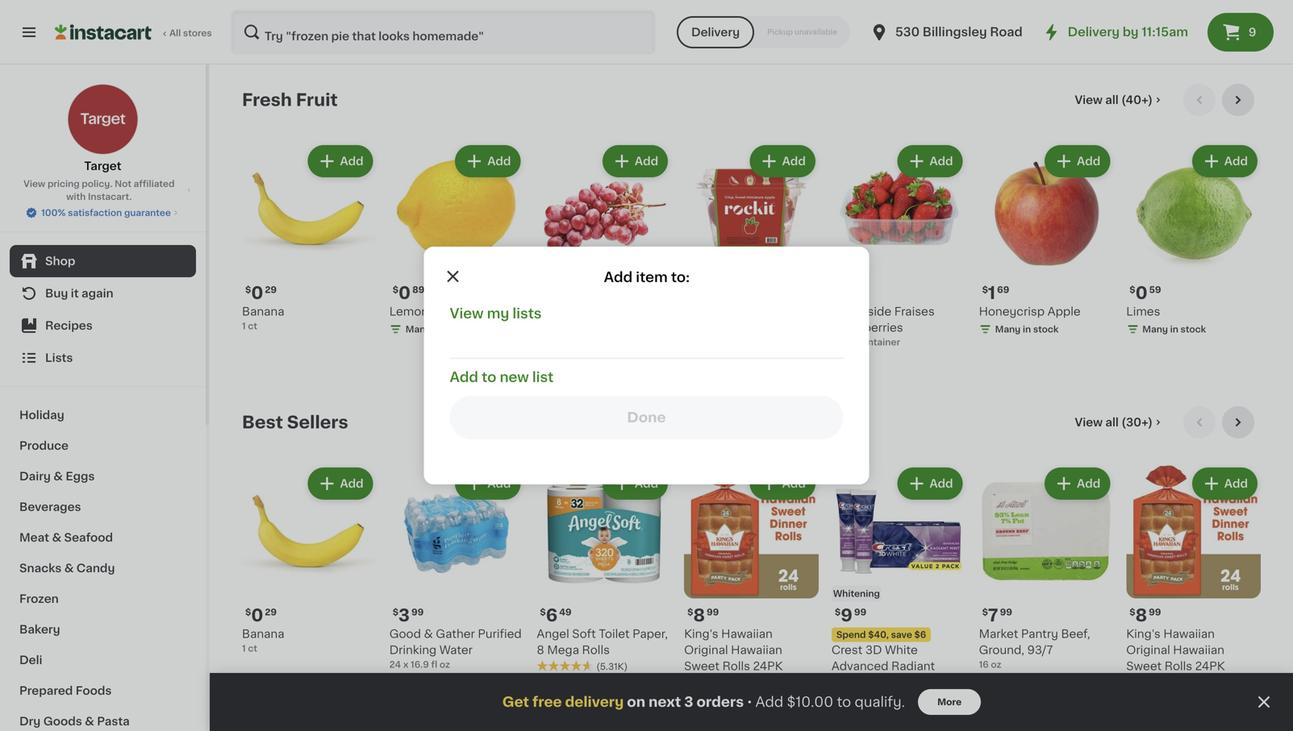 Task type: vqa. For each thing, say whether or not it's contained in the screenshot.


Task type: describe. For each thing, give the bounding box(es) containing it.
container
[[857, 338, 901, 347]]

89
[[412, 286, 425, 295]]

$ 0 89
[[393, 285, 425, 302]]

$ inside $ 0 59
[[1130, 286, 1136, 295]]

49
[[559, 609, 572, 618]]

& for snacks
[[64, 563, 74, 575]]

fresh
[[242, 92, 292, 109]]

2 sweet from the left
[[1127, 662, 1162, 673]]

1 horizontal spatial rolls
[[723, 662, 750, 673]]

view for view pricing policy. not affiliated with instacart.
[[23, 180, 45, 188]]

all
[[169, 29, 181, 38]]

save
[[891, 631, 913, 640]]

crest 3d white advanced radiant mint, toothpaste
[[832, 645, 935, 689]]

main content containing fresh fruit
[[210, 65, 1294, 732]]

0 vertical spatial options
[[571, 676, 605, 685]]

toothpaste
[[863, 678, 928, 689]]

list_add_items dialog
[[424, 247, 870, 485]]

$40,
[[868, 631, 889, 640]]

save $1.00
[[561, 717, 623, 728]]

many in stock for limes
[[1143, 325, 1207, 334]]

1 24pk from the left
[[753, 662, 783, 673]]

9 button
[[1208, 13, 1274, 52]]

(12.4k)
[[892, 695, 923, 704]]

product group containing 7
[[979, 465, 1114, 672]]

free
[[533, 696, 562, 710]]

in for lemon
[[433, 325, 442, 334]]

1 vertical spatial options
[[865, 708, 900, 717]]

fl
[[431, 661, 438, 670]]

recipes link
[[10, 310, 196, 342]]

1 king's from the left
[[684, 629, 719, 641]]

oz inside "beachside fraises strawberries 16 oz container"
[[844, 338, 854, 347]]

orders
[[697, 696, 744, 710]]

many for lemon
[[406, 325, 431, 334]]

list
[[533, 371, 554, 385]]

red
[[537, 306, 560, 318]]

product group containing 1
[[979, 142, 1114, 340]]

bag
[[537, 323, 559, 334]]

view my lists link
[[450, 307, 542, 321]]

11:15am
[[1142, 26, 1189, 38]]

delivery by 11:15am
[[1068, 26, 1189, 38]]

good & gather purified drinking water 24 x 16.9 fl oz
[[390, 629, 522, 670]]

beachside
[[832, 306, 892, 318]]

save
[[561, 717, 589, 728]]

all for 0
[[1106, 94, 1119, 106]]

6
[[546, 608, 558, 625]]

produce
[[19, 441, 69, 452]]

grapes
[[618, 306, 659, 318]]

buy it again
[[45, 288, 114, 299]]

delivery for delivery
[[692, 27, 740, 38]]

many for honeycrisp apple
[[995, 325, 1021, 334]]

many in stock for honeycrisp apple
[[995, 325, 1059, 334]]

seedless
[[563, 306, 615, 318]]

red seedless grapes bag
[[537, 306, 659, 334]]

many in stock down "8 ct 3 options"
[[553, 692, 617, 701]]

530 billingsley road button
[[870, 10, 1023, 55]]

deli link
[[10, 646, 196, 676]]

product group containing 6
[[537, 465, 672, 732]]

2 horizontal spatial rolls
[[1165, 662, 1193, 673]]

eggs
[[66, 471, 95, 483]]

bakery link
[[10, 615, 196, 646]]

meat & seafood link
[[10, 523, 196, 554]]

59
[[1150, 286, 1162, 295]]

93/7
[[1028, 645, 1054, 657]]

5 99 from the left
[[1149, 609, 1162, 618]]

limes
[[1127, 306, 1161, 318]]

2 99 from the left
[[707, 609, 719, 618]]

mega
[[547, 645, 579, 657]]

8 ct 3 options
[[537, 676, 605, 685]]

view my lists
[[450, 307, 542, 321]]

& for dairy
[[54, 471, 63, 483]]

lists
[[45, 353, 73, 364]]

stock for honeycrisp apple
[[1034, 325, 1059, 334]]

delivery for delivery by 11:15am
[[1068, 26, 1120, 38]]

$1.00
[[592, 717, 623, 728]]

advanced
[[832, 662, 889, 673]]

• inside get free delivery on next 3 orders • add $10.00 to qualify.
[[747, 696, 753, 709]]

next
[[649, 696, 681, 710]]

pasta
[[97, 717, 130, 728]]

honeycrisp apple
[[979, 306, 1081, 318]]

again
[[82, 288, 114, 299]]

ground,
[[979, 645, 1025, 657]]

beverages link
[[10, 492, 196, 523]]

with
[[66, 192, 86, 201]]

100%
[[41, 209, 66, 217]]

$ inside the $ 7 99
[[983, 609, 988, 618]]

in for limes
[[1171, 325, 1179, 334]]

red seedless grapes bag button
[[537, 142, 672, 349]]

prepared foods link
[[10, 676, 196, 707]]

pantry
[[1022, 629, 1059, 641]]

get free delivery on next 3 orders • add $10.00 to qualify.
[[503, 696, 905, 710]]

1 for 0
[[242, 322, 246, 331]]

69
[[998, 286, 1010, 295]]

white
[[885, 645, 918, 657]]

toilet
[[599, 629, 630, 641]]

sponsored badge image for 7
[[684, 689, 733, 699]]

shop
[[45, 256, 75, 267]]

view all (30+) button
[[1069, 407, 1171, 439]]

oz inside good & gather purified drinking water 24 x 16.9 fl oz
[[440, 661, 450, 670]]

treatment tracker modal dialog
[[210, 674, 1294, 732]]

beachside fraises strawberries 16 oz container
[[832, 306, 935, 347]]

1 king's hawaiian original hawaiian sweet rolls 24pk from the left
[[684, 629, 783, 673]]

(40+)
[[1122, 94, 1153, 106]]

1 $ 8 99 from the left
[[688, 608, 719, 625]]

target logo image
[[67, 84, 138, 155]]

dairy & eggs
[[19, 471, 95, 483]]

angel soft toilet paper, 8 mega rolls
[[537, 629, 668, 657]]

99 inside the $ 7 99
[[1000, 609, 1013, 618]]

stores
[[183, 29, 212, 38]]

best
[[242, 414, 283, 431]]

strawberries
[[832, 323, 904, 334]]

view pricing policy. not affiliated with instacart.
[[23, 180, 175, 201]]

view all (30+)
[[1075, 417, 1153, 429]]

guarantee
[[124, 209, 171, 217]]

spend $40, save $6
[[837, 631, 927, 640]]

$ 1 69
[[983, 285, 1010, 302]]

soft
[[572, 629, 596, 641]]

100% satisfaction guarantee button
[[25, 203, 181, 220]]

instacart logo image
[[55, 23, 152, 42]]

& for meat
[[52, 533, 61, 544]]

$6
[[915, 631, 927, 640]]

dairy
[[19, 471, 51, 483]]

more button
[[918, 690, 981, 716]]

2
[[832, 708, 837, 717]]

product group containing 9
[[832, 465, 966, 732]]

frozen link
[[10, 584, 196, 615]]

save $1.00 button
[[537, 710, 672, 732]]

banana 1 ct for 3
[[242, 629, 284, 654]]

7
[[988, 608, 999, 625]]



Task type: locate. For each thing, give the bounding box(es) containing it.
& up drinking
[[424, 629, 433, 641]]

meat
[[19, 533, 49, 544]]

& left pasta
[[85, 717, 94, 728]]

more
[[938, 698, 962, 707]]

view left pricing
[[23, 180, 45, 188]]

99 inside $ 9 99
[[854, 609, 867, 618]]

fraises
[[895, 306, 935, 318]]

ct
[[248, 322, 257, 331], [248, 645, 257, 654], [545, 676, 555, 685], [840, 708, 849, 717]]

sponsored badge image for 1
[[684, 349, 733, 358]]

all left (30+)
[[1106, 417, 1119, 429]]

0 horizontal spatial $ 8 99
[[688, 608, 719, 625]]

•
[[747, 696, 753, 709], [851, 708, 855, 717]]

to left the 4
[[837, 696, 852, 710]]

0 horizontal spatial 24pk
[[753, 662, 783, 673]]

snacks & candy
[[19, 563, 115, 575]]

$ inside $ 3 99
[[393, 609, 399, 618]]

1 vertical spatial 1
[[242, 322, 246, 331]]

8 inside 'angel soft toilet paper, 8 mega rolls'
[[537, 645, 545, 657]]

1 horizontal spatial $ 8 99
[[1130, 608, 1162, 625]]

2 banana from the top
[[242, 629, 284, 641]]

0 vertical spatial all
[[1106, 94, 1119, 106]]

many down the "limes"
[[1143, 325, 1168, 334]]

0 vertical spatial 1
[[988, 285, 996, 302]]

• left the 4
[[851, 708, 855, 717]]

1 vertical spatial 9
[[841, 608, 853, 625]]

1 $ 0 29 from the top
[[245, 285, 277, 302]]

2 $ 8 99 from the left
[[1130, 608, 1162, 625]]

99
[[412, 609, 424, 618], [707, 609, 719, 618], [1000, 609, 1013, 618], [854, 609, 867, 618], [1149, 609, 1162, 618]]

frozen
[[19, 594, 59, 605]]

product group containing 3
[[390, 465, 524, 672]]

affiliated
[[134, 180, 175, 188]]

1 banana from the top
[[242, 306, 284, 318]]

(5.31k)
[[597, 663, 628, 672]]

main content
[[210, 65, 1294, 732]]

2 29 from the top
[[265, 609, 277, 618]]

banana for 3
[[242, 629, 284, 641]]

buy
[[45, 288, 68, 299]]

$ inside $ 9 99
[[835, 609, 841, 618]]

3 down mega
[[563, 676, 568, 685]]

& right meat
[[52, 533, 61, 544]]

banana for 0
[[242, 306, 284, 318]]

1 sweet from the left
[[684, 662, 720, 673]]

water
[[440, 645, 473, 657]]

many down honeycrisp
[[995, 325, 1021, 334]]

all left (40+)
[[1106, 94, 1119, 106]]

all for 8
[[1106, 417, 1119, 429]]

0 horizontal spatial king's hawaiian original hawaiian sweet rolls 24pk
[[684, 629, 783, 673]]

view all (40+) button
[[1069, 84, 1171, 116]]

1 horizontal spatial •
[[851, 708, 855, 717]]

0 vertical spatial banana
[[242, 306, 284, 318]]

many in stock down the "limes"
[[1143, 325, 1207, 334]]

0 horizontal spatial oz
[[440, 661, 450, 670]]

2 all from the top
[[1106, 417, 1119, 429]]

16 down strawberries
[[832, 338, 842, 347]]

1 vertical spatial item carousel region
[[242, 407, 1261, 732]]

angel
[[537, 629, 570, 641]]

3 inside treatment tracker modal dialog
[[685, 696, 694, 710]]

1 horizontal spatial sweet
[[1127, 662, 1162, 673]]

1 horizontal spatial 9
[[1249, 27, 1257, 38]]

None search field
[[231, 10, 656, 55]]

all inside popup button
[[1106, 94, 1119, 106]]

beef,
[[1062, 629, 1091, 641]]

view left (30+)
[[1075, 417, 1103, 429]]

1 inside product group
[[988, 285, 996, 302]]

99 inside $ 3 99
[[412, 609, 424, 618]]

road
[[990, 26, 1023, 38]]

16 down ground,
[[979, 661, 989, 670]]

banana 1 ct for 0
[[242, 306, 284, 331]]

2 banana 1 ct from the top
[[242, 629, 284, 654]]

16 inside "beachside fraises strawberries 16 oz container"
[[832, 338, 842, 347]]

item carousel region containing fresh fruit
[[242, 84, 1261, 394]]

29 for 3
[[265, 609, 277, 618]]

to inside "list_add_items" dialog
[[482, 371, 497, 385]]

29 for 0
[[265, 286, 277, 295]]

many down "8 ct 3 options"
[[553, 692, 579, 701]]

oz down strawberries
[[844, 338, 854, 347]]

1 vertical spatial 16
[[979, 661, 989, 670]]

0 vertical spatial 29
[[265, 286, 277, 295]]

buy it again link
[[10, 278, 196, 310]]

view inside popup button
[[1075, 417, 1103, 429]]

1 vertical spatial $ 0 29
[[245, 608, 277, 625]]

oz right fl
[[440, 661, 450, 670]]

2 vertical spatial 3
[[685, 696, 694, 710]]

0 vertical spatial 3
[[399, 608, 410, 625]]

0 horizontal spatial options
[[571, 676, 605, 685]]

1 banana 1 ct from the top
[[242, 306, 284, 331]]

0 horizontal spatial sweet
[[684, 662, 720, 673]]

9
[[1249, 27, 1257, 38], [841, 608, 853, 625]]

0 horizontal spatial rolls
[[582, 645, 610, 657]]

1 29 from the top
[[265, 286, 277, 295]]

add item to:
[[604, 271, 690, 284]]

0 horizontal spatial •
[[747, 696, 753, 709]]

rolls
[[582, 645, 610, 657], [723, 662, 750, 673], [1165, 662, 1193, 673]]

1 horizontal spatial 24pk
[[1196, 662, 1226, 673]]

view for view all (40+)
[[1075, 94, 1103, 106]]

view inside popup button
[[1075, 94, 1103, 106]]

& left "candy"
[[64, 563, 74, 575]]

delivery button
[[677, 16, 755, 48]]

view left my
[[450, 307, 484, 321]]

view inside "list_add_items" dialog
[[450, 307, 484, 321]]

prepared
[[19, 686, 73, 697]]

1 horizontal spatial 16
[[979, 661, 989, 670]]

whitening
[[834, 590, 880, 599]]

many in stock down honeycrisp apple
[[995, 325, 1059, 334]]

banana
[[242, 306, 284, 318], [242, 629, 284, 641]]

• right the "orders"
[[747, 696, 753, 709]]

2 horizontal spatial 3
[[685, 696, 694, 710]]

$ 3 99
[[393, 608, 424, 625]]

& left eggs
[[54, 471, 63, 483]]

& inside good & gather purified drinking water 24 x 16.9 fl oz
[[424, 629, 433, 641]]

spend
[[837, 631, 866, 640]]

many down "lemon" on the left
[[406, 325, 431, 334]]

rolls inside 'angel soft toilet paper, 8 mega rolls'
[[582, 645, 610, 657]]

2 item carousel region from the top
[[242, 407, 1261, 732]]

2 $ 0 29 from the top
[[245, 608, 277, 625]]

it
[[71, 288, 79, 299]]

service type group
[[677, 16, 850, 48]]

add inside treatment tracker modal dialog
[[756, 696, 784, 710]]

0
[[251, 285, 263, 302], [399, 285, 411, 302], [1136, 285, 1148, 302], [251, 608, 263, 625]]

2 king's from the left
[[1127, 629, 1161, 641]]

stock for lemon
[[444, 325, 469, 334]]

1 vertical spatial 3
[[563, 676, 568, 685]]

delivery
[[1068, 26, 1120, 38], [692, 27, 740, 38]]

to left the new
[[482, 371, 497, 385]]

all inside popup button
[[1106, 417, 1119, 429]]

add to new list
[[450, 371, 554, 385]]

options right the 4
[[865, 708, 900, 717]]

2 vertical spatial 1
[[242, 645, 246, 654]]

2 horizontal spatial oz
[[991, 661, 1002, 670]]

pricing
[[48, 180, 80, 188]]

king's right paper,
[[684, 629, 719, 641]]

not
[[115, 180, 132, 188]]

$ inside $ 6 49
[[540, 609, 546, 618]]

prepared foods
[[19, 686, 112, 697]]

4 99 from the left
[[854, 609, 867, 618]]

0 horizontal spatial 3
[[399, 608, 410, 625]]

candy
[[76, 563, 115, 575]]

$ 0 29 for 3
[[245, 608, 277, 625]]

dry
[[19, 717, 41, 728]]

2 king's hawaiian original hawaiian sweet rolls 24pk from the left
[[1127, 629, 1226, 673]]

get
[[503, 696, 529, 710]]

view for view all (30+)
[[1075, 417, 1103, 429]]

2 original from the left
[[1127, 645, 1171, 657]]

oz inside the market pantry beef, ground, 93/7 16 oz
[[991, 661, 1002, 670]]

1 for 3
[[242, 645, 246, 654]]

sellers
[[287, 414, 348, 431]]

many in stock for lemon
[[406, 325, 469, 334]]

$ 0 59
[[1130, 285, 1162, 302]]

$ inside the $ 0 89
[[393, 286, 399, 295]]

honeycrisp
[[979, 306, 1045, 318]]

0 horizontal spatial 16
[[832, 338, 842, 347]]

market pantry beef, ground, 93/7 16 oz
[[979, 629, 1091, 670]]

&
[[54, 471, 63, 483], [52, 533, 61, 544], [64, 563, 74, 575], [424, 629, 433, 641], [85, 717, 94, 728]]

stock
[[444, 325, 469, 334], [1034, 325, 1059, 334], [1181, 325, 1207, 334], [591, 692, 617, 701]]

lists link
[[10, 342, 196, 374]]

0 horizontal spatial original
[[684, 645, 728, 657]]

billingsley
[[923, 26, 987, 38]]

1
[[988, 285, 996, 302], [242, 322, 246, 331], [242, 645, 246, 654]]

0 vertical spatial sponsored badge image
[[684, 349, 733, 358]]

1 item carousel region from the top
[[242, 84, 1261, 394]]

purified
[[478, 629, 522, 641]]

1 horizontal spatial king's
[[1127, 629, 1161, 641]]

to inside treatment tracker modal dialog
[[837, 696, 852, 710]]

options up delivery
[[571, 676, 605, 685]]

product group
[[242, 142, 377, 333], [390, 142, 524, 340], [537, 142, 672, 349], [684, 142, 819, 363], [832, 142, 966, 349], [979, 142, 1114, 340], [1127, 142, 1261, 340], [242, 465, 377, 656], [390, 465, 524, 672], [537, 465, 672, 732], [684, 465, 819, 703], [832, 465, 966, 732], [979, 465, 1114, 672], [1127, 465, 1261, 688]]

2 sponsored badge image from the top
[[684, 689, 733, 699]]

many for limes
[[1143, 325, 1168, 334]]

view left (40+)
[[1075, 94, 1103, 106]]

oz down ground,
[[991, 661, 1002, 670]]

1 vertical spatial 29
[[265, 609, 277, 618]]

3 up good
[[399, 608, 410, 625]]

0 vertical spatial 9
[[1249, 27, 1257, 38]]

1 99 from the left
[[412, 609, 424, 618]]

view all (40+)
[[1075, 94, 1153, 106]]

1 vertical spatial to
[[837, 696, 852, 710]]

& for good
[[424, 629, 433, 641]]

many in stock down "lemon" on the left
[[406, 325, 469, 334]]

all stores link
[[55, 10, 213, 55]]

crest
[[832, 645, 863, 657]]

delivery
[[565, 696, 624, 710]]

gather
[[436, 629, 475, 641]]

1 horizontal spatial delivery
[[1068, 26, 1120, 38]]

satisfaction
[[68, 209, 122, 217]]

0 vertical spatial $ 0 29
[[245, 285, 277, 302]]

0 horizontal spatial delivery
[[692, 27, 740, 38]]

$ 8 99
[[688, 608, 719, 625], [1130, 608, 1162, 625]]

24
[[390, 661, 401, 670]]

$ inside $ 1 69
[[983, 286, 988, 295]]

1 vertical spatial banana 1 ct
[[242, 629, 284, 654]]

fresh fruit
[[242, 92, 338, 109]]

$ 0 29
[[245, 285, 277, 302], [245, 608, 277, 625]]

3 99 from the left
[[1000, 609, 1013, 618]]

1 horizontal spatial original
[[1127, 645, 1171, 657]]

instacart.
[[88, 192, 132, 201]]

target link
[[67, 84, 138, 174]]

in for honeycrisp apple
[[1023, 325, 1031, 334]]

stock for limes
[[1181, 325, 1207, 334]]

target
[[84, 161, 122, 172]]

0 vertical spatial banana 1 ct
[[242, 306, 284, 331]]

goods
[[43, 717, 82, 728]]

dry goods & pasta
[[19, 717, 130, 728]]

1 all from the top
[[1106, 94, 1119, 106]]

1 sponsored badge image from the top
[[684, 349, 733, 358]]

1 horizontal spatial to
[[837, 696, 852, 710]]

foods
[[76, 686, 112, 697]]

view inside view pricing policy. not affiliated with instacart.
[[23, 180, 45, 188]]

16 inside the market pantry beef, ground, 93/7 16 oz
[[979, 661, 989, 670]]

0 vertical spatial item carousel region
[[242, 84, 1261, 394]]

1 vertical spatial all
[[1106, 417, 1119, 429]]

king's right beef,
[[1127, 629, 1161, 641]]

1 horizontal spatial king's hawaiian original hawaiian sweet rolls 24pk
[[1127, 629, 1226, 673]]

$ 6 49
[[540, 608, 572, 625]]

1 original from the left
[[684, 645, 728, 657]]

9 inside item carousel region
[[841, 608, 853, 625]]

• inside product group
[[851, 708, 855, 717]]

1 horizontal spatial options
[[865, 708, 900, 717]]

0 vertical spatial to
[[482, 371, 497, 385]]

9 inside button
[[1249, 27, 1257, 38]]

0 horizontal spatial king's
[[684, 629, 719, 641]]

& inside "link"
[[54, 471, 63, 483]]

$ 0 29 for 0
[[245, 285, 277, 302]]

dairy & eggs link
[[10, 462, 196, 492]]

deli
[[19, 655, 42, 667]]

1 horizontal spatial 3
[[563, 676, 568, 685]]

2 ct • 4 options
[[832, 708, 900, 717]]

1 vertical spatial sponsored badge image
[[684, 689, 733, 699]]

view for view my lists
[[450, 307, 484, 321]]

item carousel region containing best sellers
[[242, 407, 1261, 732]]

2 24pk from the left
[[1196, 662, 1226, 673]]

paper,
[[633, 629, 668, 641]]

8
[[694, 608, 705, 625], [1136, 608, 1148, 625], [537, 645, 545, 657], [537, 676, 543, 685]]

delivery inside button
[[692, 27, 740, 38]]

(30+)
[[1122, 417, 1153, 429]]

item carousel region
[[242, 84, 1261, 394], [242, 407, 1261, 732]]

0 horizontal spatial to
[[482, 371, 497, 385]]

1 horizontal spatial oz
[[844, 338, 854, 347]]

3 right 'next'
[[685, 696, 694, 710]]

0 vertical spatial 16
[[832, 338, 842, 347]]

$10.00
[[787, 696, 834, 710]]

1 vertical spatial banana
[[242, 629, 284, 641]]

radiant
[[892, 662, 935, 673]]

hawaiian
[[722, 629, 773, 641], [1164, 629, 1215, 641], [731, 645, 783, 657], [1174, 645, 1225, 657]]

0 horizontal spatial 9
[[841, 608, 853, 625]]

sponsored badge image
[[684, 349, 733, 358], [684, 689, 733, 699]]



